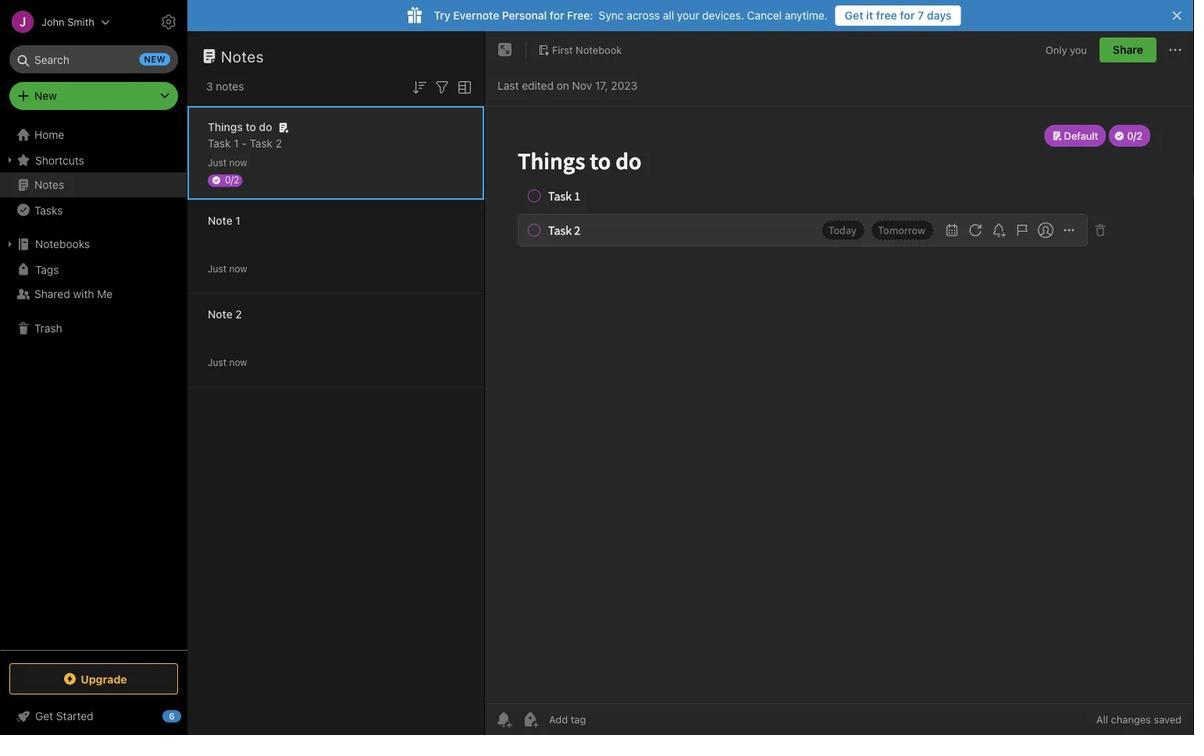 Task type: describe. For each thing, give the bounding box(es) containing it.
notes link
[[0, 173, 187, 198]]

get it free for 7 days
[[845, 9, 952, 22]]

share
[[1113, 43, 1144, 56]]

first notebook
[[552, 44, 622, 56]]

upgrade
[[81, 673, 127, 686]]

nov
[[572, 79, 592, 92]]

Note Editor text field
[[485, 106, 1195, 704]]

edited
[[522, 79, 554, 92]]

your
[[677, 9, 700, 22]]

2023
[[611, 79, 638, 92]]

on
[[557, 79, 569, 92]]

john
[[41, 16, 65, 28]]

trash link
[[0, 316, 187, 341]]

to
[[246, 121, 256, 134]]

try
[[434, 9, 451, 22]]

sync
[[599, 9, 624, 22]]

expand note image
[[496, 41, 515, 59]]

shortcuts
[[35, 154, 84, 167]]

last
[[498, 79, 519, 92]]

now for 1
[[229, 264, 247, 275]]

new button
[[9, 82, 178, 110]]

with
[[73, 288, 94, 301]]

tags button
[[0, 257, 187, 282]]

Add filters field
[[433, 77, 452, 97]]

things
[[208, 121, 243, 134]]

notebooks link
[[0, 232, 187, 257]]

2 task from the left
[[250, 137, 273, 150]]

add tag image
[[521, 711, 540, 730]]

task 1 - task 2
[[208, 137, 282, 150]]

cancel
[[747, 9, 782, 22]]

free
[[876, 9, 898, 22]]

0/2
[[225, 175, 239, 186]]

john smith
[[41, 16, 95, 28]]

home link
[[0, 123, 188, 148]]

tree containing home
[[0, 123, 188, 650]]

things to do
[[208, 121, 272, 134]]

notebook
[[576, 44, 622, 56]]

shortcuts button
[[0, 148, 187, 173]]

add a reminder image
[[495, 711, 513, 730]]

new search field
[[20, 45, 170, 73]]

only
[[1046, 44, 1068, 56]]

share button
[[1100, 38, 1157, 63]]

just for note 1
[[208, 264, 227, 275]]

Add tag field
[[548, 714, 665, 727]]

new
[[144, 54, 166, 64]]

trash
[[34, 322, 62, 335]]

-
[[242, 137, 247, 150]]

just for note 2
[[208, 357, 227, 368]]

shared
[[34, 288, 70, 301]]

3
[[206, 80, 213, 93]]

Search text field
[[20, 45, 167, 73]]

tasks
[[34, 204, 63, 217]]

it
[[867, 9, 874, 22]]

6
[[169, 712, 175, 722]]

get for get it free for 7 days
[[845, 9, 864, 22]]

get started
[[35, 711, 93, 723]]

upgrade button
[[9, 664, 178, 695]]

new
[[34, 89, 57, 102]]

home
[[34, 129, 64, 141]]

3 notes
[[206, 80, 244, 93]]

17,
[[595, 79, 608, 92]]

1 horizontal spatial notes
[[221, 47, 264, 65]]



Task type: locate. For each thing, give the bounding box(es) containing it.
tree
[[0, 123, 188, 650]]

3 now from the top
[[229, 357, 247, 368]]

across
[[627, 9, 660, 22]]

2 vertical spatial just
[[208, 357, 227, 368]]

Account field
[[0, 6, 110, 38]]

2 note from the top
[[208, 308, 233, 321]]

free:
[[567, 9, 594, 22]]

0 horizontal spatial task
[[208, 137, 231, 150]]

now up 0/2
[[229, 157, 247, 168]]

just now for 2
[[208, 357, 247, 368]]

0 horizontal spatial for
[[550, 9, 565, 22]]

last edited on nov 17, 2023
[[498, 79, 638, 92]]

only you
[[1046, 44, 1088, 56]]

devices.
[[703, 9, 744, 22]]

0 vertical spatial 2
[[276, 137, 282, 150]]

settings image
[[159, 13, 178, 31]]

1 vertical spatial just now
[[208, 264, 247, 275]]

1 for task
[[234, 137, 239, 150]]

note 2
[[208, 308, 242, 321]]

task
[[208, 137, 231, 150], [250, 137, 273, 150]]

1 now from the top
[[229, 157, 247, 168]]

2
[[276, 137, 282, 150], [235, 308, 242, 321]]

get
[[845, 9, 864, 22], [35, 711, 53, 723]]

2 now from the top
[[229, 264, 247, 275]]

note
[[208, 214, 233, 227], [208, 308, 233, 321]]

1 note from the top
[[208, 214, 233, 227]]

2 vertical spatial just now
[[208, 357, 247, 368]]

all
[[663, 9, 674, 22]]

1 for from the left
[[550, 9, 565, 22]]

2 vertical spatial now
[[229, 357, 247, 368]]

now
[[229, 157, 247, 168], [229, 264, 247, 275], [229, 357, 247, 368]]

get left the started
[[35, 711, 53, 723]]

0 vertical spatial get
[[845, 9, 864, 22]]

note for note 2
[[208, 308, 233, 321]]

days
[[927, 9, 952, 22]]

just up 0/2
[[208, 157, 227, 168]]

0 vertical spatial now
[[229, 157, 247, 168]]

just
[[208, 157, 227, 168], [208, 264, 227, 275], [208, 357, 227, 368]]

you
[[1070, 44, 1088, 56]]

notes up the notes
[[221, 47, 264, 65]]

get it free for 7 days button
[[836, 5, 961, 26]]

saved
[[1154, 715, 1182, 726]]

1 vertical spatial 1
[[235, 214, 241, 227]]

all
[[1097, 715, 1109, 726]]

all changes saved
[[1097, 715, 1182, 726]]

1 just from the top
[[208, 157, 227, 168]]

just up note 2
[[208, 264, 227, 275]]

task down 'do'
[[250, 137, 273, 150]]

3 just now from the top
[[208, 357, 247, 368]]

2 just now from the top
[[208, 264, 247, 275]]

0 horizontal spatial 2
[[235, 308, 242, 321]]

1 just now from the top
[[208, 157, 247, 168]]

shared with me link
[[0, 282, 187, 307]]

changes
[[1111, 715, 1152, 726]]

now for 2
[[229, 357, 247, 368]]

just now for 1
[[208, 264, 247, 275]]

just now up 0/2
[[208, 157, 247, 168]]

me
[[97, 288, 113, 301]]

shared with me
[[34, 288, 113, 301]]

1 vertical spatial get
[[35, 711, 53, 723]]

1 vertical spatial notes
[[34, 179, 64, 191]]

1 vertical spatial 2
[[235, 308, 242, 321]]

expand notebooks image
[[4, 238, 16, 251]]

note window element
[[485, 31, 1195, 736]]

more actions image
[[1167, 41, 1185, 59]]

3 just from the top
[[208, 357, 227, 368]]

for
[[550, 9, 565, 22], [900, 9, 915, 22]]

add filters image
[[433, 78, 452, 97]]

for left "free:"
[[550, 9, 565, 22]]

notes
[[216, 80, 244, 93]]

try evernote personal for free: sync across all your devices. cancel anytime.
[[434, 9, 828, 22]]

first notebook button
[[533, 39, 628, 61]]

just now up note 2
[[208, 264, 247, 275]]

for left 7
[[900, 9, 915, 22]]

1 horizontal spatial for
[[900, 9, 915, 22]]

1 horizontal spatial task
[[250, 137, 273, 150]]

1 horizontal spatial 2
[[276, 137, 282, 150]]

1 vertical spatial now
[[229, 264, 247, 275]]

1 down 0/2
[[235, 214, 241, 227]]

tooltip
[[377, 41, 462, 72]]

0 horizontal spatial get
[[35, 711, 53, 723]]

2 just from the top
[[208, 264, 227, 275]]

anytime.
[[785, 9, 828, 22]]

get left it
[[845, 9, 864, 22]]

smith
[[67, 16, 95, 28]]

0 horizontal spatial notes
[[34, 179, 64, 191]]

evernote
[[453, 9, 499, 22]]

notebooks
[[35, 238, 90, 251]]

0 vertical spatial 1
[[234, 137, 239, 150]]

2 for from the left
[[900, 9, 915, 22]]

1
[[234, 137, 239, 150], [235, 214, 241, 227]]

0 vertical spatial just now
[[208, 157, 247, 168]]

1 for note
[[235, 214, 241, 227]]

click to collapse image
[[182, 707, 193, 726]]

just now
[[208, 157, 247, 168], [208, 264, 247, 275], [208, 357, 247, 368]]

first
[[552, 44, 573, 56]]

do
[[259, 121, 272, 134]]

now up note 2
[[229, 264, 247, 275]]

just now down note 2
[[208, 357, 247, 368]]

1 vertical spatial note
[[208, 308, 233, 321]]

View options field
[[452, 77, 474, 97]]

for for free:
[[550, 9, 565, 22]]

Help and Learning task checklist field
[[0, 705, 188, 730]]

7
[[918, 9, 924, 22]]

1 task from the left
[[208, 137, 231, 150]]

personal
[[502, 9, 547, 22]]

get for get started
[[35, 711, 53, 723]]

0 vertical spatial note
[[208, 214, 233, 227]]

notes up tasks
[[34, 179, 64, 191]]

More actions field
[[1167, 38, 1185, 63]]

task down "things"
[[208, 137, 231, 150]]

for inside button
[[900, 9, 915, 22]]

started
[[56, 711, 93, 723]]

Sort options field
[[410, 77, 429, 97]]

notes inside tree
[[34, 179, 64, 191]]

notes
[[221, 47, 264, 65], [34, 179, 64, 191]]

tasks button
[[0, 198, 187, 223]]

0 vertical spatial just
[[208, 157, 227, 168]]

1 horizontal spatial get
[[845, 9, 864, 22]]

just down note 2
[[208, 357, 227, 368]]

1 left -
[[234, 137, 239, 150]]

note 1
[[208, 214, 241, 227]]

0 vertical spatial notes
[[221, 47, 264, 65]]

now down note 2
[[229, 357, 247, 368]]

note for note 1
[[208, 214, 233, 227]]

get inside help and learning task checklist field
[[35, 711, 53, 723]]

1 vertical spatial just
[[208, 264, 227, 275]]

get inside button
[[845, 9, 864, 22]]

tags
[[35, 263, 59, 276]]

for for 7
[[900, 9, 915, 22]]



Task type: vqa. For each thing, say whether or not it's contained in the screenshot.
Click To Collapse ICON
yes



